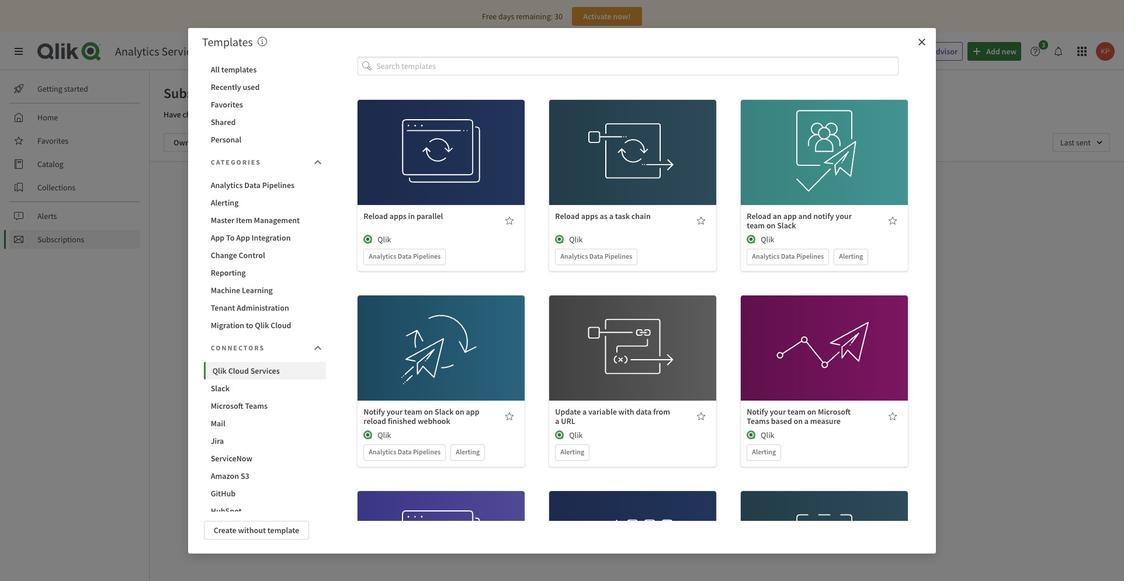 Task type: describe. For each thing, give the bounding box(es) containing it.
free days remaining: 30
[[482, 11, 563, 22]]

connectors button
[[204, 336, 326, 360]]

pipelines down 'parallel'
[[413, 252, 441, 261]]

use for update a variable with data from a url
[[610, 330, 623, 341]]

an
[[773, 211, 782, 222]]

analytics data pipelines down finished
[[369, 448, 441, 457]]

data
[[636, 407, 652, 417]]

0 vertical spatial the
[[712, 274, 724, 284]]

apps for in
[[390, 211, 407, 222]]

free
[[482, 11, 497, 22]]

getting started
[[37, 84, 88, 94]]

into
[[475, 109, 488, 120]]

to right the straight
[[282, 109, 289, 120]]

your inside reload an app and notify your team on slack
[[836, 211, 852, 222]]

on inside reload an app and notify your team on slack
[[767, 220, 776, 231]]

s3
[[241, 471, 249, 481]]

templates are pre-built automations that help you automate common business workflows. get started by selecting one of the pre-built templates or choose the blank canvas to build an automation from scratch. image
[[258, 37, 267, 46]]

servicenow button
[[204, 450, 326, 467]]

add to favorites image for reload an app and notify your team on slack
[[888, 216, 898, 226]]

ask insight advisor button
[[872, 42, 963, 61]]

machine learning
[[211, 285, 273, 295]]

1 app from the left
[[211, 232, 225, 243]]

templates
[[221, 64, 257, 75]]

activate now!
[[583, 11, 631, 22]]

shared
[[211, 117, 236, 127]]

qlik for update a variable with data from a url
[[569, 430, 583, 441]]

migration
[[211, 320, 244, 330]]

machine learning button
[[204, 281, 326, 299]]

pipelines down webhook
[[413, 448, 441, 457]]

catalog
[[37, 159, 63, 169]]

0 vertical spatial and
[[516, 109, 529, 120]]

use template for reload apps in parallel
[[418, 134, 465, 145]]

add to favorites image for reload apps in parallel
[[505, 216, 514, 226]]

team for notify your team on slack on app reload finished webhook
[[404, 407, 422, 417]]

add to favorites image for reload apps as a task chain
[[697, 216, 706, 226]]

control
[[239, 250, 265, 260]]

a inside notify your team on microsoft teams based on a measure
[[805, 416, 809, 427]]

categories button
[[204, 150, 326, 174]]

tenant administration
[[211, 302, 289, 313]]

use template button for notify your team on microsoft teams based on a measure
[[788, 326, 861, 345]]

have charts or sheets sent straight to your email inbox. you can also bundle multiple sheets into a quick and easy report.
[[164, 109, 571, 120]]

details for reload apps in parallel
[[429, 160, 453, 171]]

your right the straight
[[291, 109, 306, 120]]

qlik image for notify your team on microsoft teams based on a measure
[[747, 431, 756, 440]]

use template button for reload an app and notify your team on slack
[[788, 130, 861, 149]]

analytics data pipelines up subscribe
[[561, 252, 632, 261]]

alerts link
[[9, 207, 140, 226]]

details for reload an app and notify your team on slack
[[813, 160, 837, 171]]

templates are pre-built automations that help you automate common business workflows. get started by selecting one of the pre-built templates or choose the blank canvas to build an automation from scratch. tooltip
[[258, 34, 267, 49]]

0 horizontal spatial in
[[408, 211, 415, 222]]

alerts
[[37, 211, 57, 221]]

template for reload an app and notify your team on slack
[[816, 134, 848, 145]]

update a variable with data from a url
[[555, 407, 670, 427]]

categories
[[211, 158, 261, 166]]

favorites button
[[204, 96, 326, 113]]

details for reload apps as a task chain
[[621, 160, 645, 171]]

analytics data pipelines button
[[204, 176, 326, 194]]

navigation pane element
[[0, 75, 149, 254]]

details button for reload an app and notify your team on slack
[[788, 156, 861, 175]]

slack inside button
[[211, 383, 230, 394]]

reporting
[[211, 267, 246, 278]]

data inside button
[[244, 180, 261, 190]]

hubspot button
[[204, 502, 326, 520]]

use for reload apps as a task chain
[[610, 134, 623, 145]]

url
[[561, 416, 576, 427]]

Search templates text field
[[377, 56, 899, 75]]

tenant
[[211, 302, 235, 313]]

a right as
[[609, 211, 614, 222]]

0 horizontal spatial or
[[205, 109, 213, 120]]

to
[[226, 232, 235, 243]]

data down finished
[[398, 448, 412, 457]]

use template for notify your team on slack on app reload finished webhook
[[418, 330, 465, 341]]

2 sheets from the left
[[451, 109, 473, 120]]

started.
[[682, 285, 708, 296]]

template for notify your team on microsoft teams based on a measure
[[816, 330, 848, 341]]

chain
[[632, 211, 651, 222]]

qlik for reload apps as a task chain
[[569, 234, 583, 245]]

use template button for notify your team on slack on app reload finished webhook
[[405, 326, 478, 345]]

app to app integration
[[211, 232, 291, 243]]

slack inside notify your team on slack on app reload finished webhook
[[435, 407, 454, 417]]

based
[[771, 416, 792, 427]]

30
[[555, 11, 563, 22]]

details button for notify your team on slack on app reload finished webhook
[[405, 352, 478, 371]]

quick
[[496, 109, 515, 120]]

home link
[[9, 108, 140, 127]]

alerting inside button
[[211, 197, 239, 208]]

easy
[[531, 109, 546, 120]]

and inside reload an app and notify your team on slack
[[799, 211, 812, 222]]

app inside the you do not have any subscriptions yet subscribe to a chart or sheet to receive it by email on a regular basis. click 'subscribe' on the chart or sheet in the app to get started.
[[646, 285, 659, 296]]

microsoft inside notify your team on microsoft teams based on a measure
[[818, 407, 851, 417]]

master item management
[[211, 215, 300, 225]]

app to app integration button
[[204, 229, 326, 246]]

jira
[[211, 436, 224, 446]]

0 horizontal spatial email
[[308, 109, 327, 120]]

all templates button
[[204, 60, 326, 78]]

from
[[653, 407, 670, 417]]

qlik down administration
[[255, 320, 269, 330]]

inbox.
[[329, 109, 350, 120]]

qlik image for update a variable with data from a url
[[555, 431, 565, 440]]

personal button
[[204, 131, 326, 148]]

tenant administration button
[[204, 299, 326, 316]]

template for reload apps in parallel
[[433, 134, 465, 145]]

change control
[[211, 250, 265, 260]]

home
[[37, 112, 58, 123]]

'subscribe'
[[662, 274, 700, 284]]

migration to qlik cloud button
[[204, 316, 326, 334]]

subscribe
[[568, 262, 602, 272]]

qlik cloud services button
[[204, 362, 326, 380]]

straight
[[254, 109, 281, 120]]

qlik for reload an app and notify your team on slack
[[761, 234, 775, 245]]

started
[[64, 84, 88, 94]]

master item management button
[[204, 211, 326, 229]]

without
[[238, 525, 266, 536]]

notify for notify your team on microsoft teams based on a measure
[[747, 407, 768, 417]]

all
[[211, 64, 220, 75]]

0 vertical spatial sheet
[[646, 262, 665, 272]]

subscriptions link
[[9, 230, 140, 249]]

data up subscribe
[[590, 252, 603, 261]]

your inside notify your team on microsoft teams based on a measure
[[770, 407, 786, 417]]

item
[[236, 215, 252, 225]]

mail
[[211, 418, 225, 429]]

Search text field
[[679, 42, 865, 61]]

getting started link
[[9, 79, 140, 98]]

jira button
[[204, 432, 326, 450]]

details button for update a variable with data from a url
[[597, 352, 670, 371]]

close image
[[918, 37, 927, 46]]

use template button for update a variable with data from a url
[[597, 326, 670, 345]]

ask insight advisor
[[891, 46, 958, 57]]

details button for notify your team on microsoft teams based on a measure
[[788, 352, 861, 371]]

use for reload an app and notify your team on slack
[[802, 134, 815, 145]]

a left url
[[555, 416, 560, 427]]

favorites link
[[9, 131, 140, 150]]

can
[[365, 109, 378, 120]]

measure
[[811, 416, 841, 427]]

notify
[[814, 211, 834, 222]]

details for notify your team on slack on app reload finished webhook
[[429, 356, 453, 367]]

analytics services element
[[115, 44, 202, 58]]

connectors
[[211, 343, 265, 352]]

reload for reload an app and notify your team on slack
[[747, 211, 771, 222]]

machine
[[211, 285, 240, 295]]

1 horizontal spatial or
[[595, 285, 603, 296]]

details for notify your team on microsoft teams based on a measure
[[813, 356, 837, 367]]

teams inside notify your team on microsoft teams based on a measure
[[747, 416, 770, 427]]

a right update
[[583, 407, 587, 417]]

use template for reload apps as a task chain
[[610, 134, 656, 145]]

use template button for reload apps in parallel
[[405, 130, 478, 149]]



Task type: vqa. For each thing, say whether or not it's contained in the screenshot.
"api keys"
no



Task type: locate. For each thing, give the bounding box(es) containing it.
sheets left sent
[[214, 109, 236, 120]]

getting
[[37, 84, 62, 94]]

1 horizontal spatial services
[[251, 366, 280, 376]]

email inside the you do not have any subscriptions yet subscribe to a chart or sheet to receive it by email on a regular basis. click 'subscribe' on the chart or sheet in the app to get started.
[[560, 274, 579, 284]]

data up alerting button
[[244, 180, 261, 190]]

bundle
[[395, 109, 419, 120]]

1 horizontal spatial sheets
[[451, 109, 473, 120]]

1 horizontal spatial and
[[799, 211, 812, 222]]

chart down subscribe
[[576, 285, 594, 296]]

analytics data pipelines down reload an app and notify your team on slack
[[752, 252, 824, 261]]

alerting button
[[204, 194, 326, 211]]

cloud down the tenant administration button
[[271, 320, 291, 330]]

1 vertical spatial the
[[633, 285, 644, 296]]

slack inside reload an app and notify your team on slack
[[777, 220, 796, 231]]

use template for notify your team on microsoft teams based on a measure
[[802, 330, 848, 341]]

filters region
[[150, 124, 1124, 161]]

activate now! link
[[572, 7, 642, 26]]

qlik image
[[364, 431, 373, 440]]

it
[[701, 262, 706, 272]]

team inside notify your team on slack on app reload finished webhook
[[404, 407, 422, 417]]

microsoft right based
[[818, 407, 851, 417]]

app inside reload an app and notify your team on slack
[[783, 211, 797, 222]]

use for reload apps in parallel
[[418, 134, 431, 145]]

sent
[[238, 109, 253, 120]]

qlik image down reload apps as a task chain
[[555, 235, 565, 244]]

0 horizontal spatial apps
[[390, 211, 407, 222]]

subscriptions down alerts at the top of page
[[37, 234, 84, 245]]

0 vertical spatial email
[[308, 109, 327, 120]]

0 vertical spatial cloud
[[271, 320, 291, 330]]

catalog link
[[9, 155, 140, 174]]

1 vertical spatial in
[[625, 285, 631, 296]]

services left templates
[[162, 44, 202, 58]]

create without template button
[[204, 521, 309, 540]]

to left get
[[660, 285, 667, 296]]

collections
[[37, 182, 76, 193]]

0 vertical spatial slack
[[777, 220, 796, 231]]

use template
[[418, 134, 465, 145], [610, 134, 656, 145], [802, 134, 848, 145], [418, 330, 465, 341], [610, 330, 656, 341], [802, 330, 848, 341]]

1 horizontal spatial you
[[566, 246, 581, 258]]

1 sheets from the left
[[214, 109, 236, 120]]

management
[[254, 215, 300, 225]]

mail button
[[204, 415, 326, 432]]

services up slack button at bottom left
[[251, 366, 280, 376]]

administration
[[237, 302, 289, 313]]

1 horizontal spatial sheet
[[646, 262, 665, 272]]

the down "by"
[[712, 274, 724, 284]]

use template button for reload apps as a task chain
[[597, 130, 670, 149]]

to down tenant administration
[[246, 320, 253, 330]]

template inside button
[[268, 525, 299, 536]]

app right an
[[783, 211, 797, 222]]

reload for reload apps as a task chain
[[555, 211, 580, 222]]

data down reload an app and notify your team on slack
[[781, 252, 795, 261]]

2 apps from the left
[[581, 211, 598, 222]]

0 horizontal spatial reload
[[364, 211, 388, 222]]

and left easy
[[516, 109, 529, 120]]

notify inside notify your team on microsoft teams based on a measure
[[747, 407, 768, 417]]

1 vertical spatial or
[[637, 262, 644, 272]]

to
[[282, 109, 289, 120], [603, 262, 610, 272], [666, 262, 673, 272], [660, 285, 667, 296], [246, 320, 253, 330]]

add to favorites image
[[697, 216, 706, 226], [888, 216, 898, 226], [505, 412, 514, 421]]

pipelines up alerting button
[[262, 180, 295, 190]]

use for notify your team on slack on app reload finished webhook
[[418, 330, 431, 341]]

a down subscribe
[[591, 274, 595, 284]]

reload left 'parallel'
[[364, 211, 388, 222]]

use template for reload an app and notify your team on slack
[[802, 134, 848, 145]]

0 horizontal spatial add to favorites image
[[505, 216, 514, 226]]

qlik image
[[364, 235, 373, 244], [555, 235, 565, 244], [747, 235, 756, 244], [555, 431, 565, 440], [747, 431, 756, 440]]

1 vertical spatial you
[[566, 246, 581, 258]]

all templates
[[211, 64, 257, 75]]

hubspot
[[211, 506, 242, 516]]

add to favorites image for notify your team on microsoft teams based on a measure
[[888, 412, 898, 421]]

0 vertical spatial you
[[351, 109, 364, 120]]

1 horizontal spatial app
[[646, 285, 659, 296]]

1 horizontal spatial app
[[236, 232, 250, 243]]

reporting button
[[204, 264, 326, 281]]

1 horizontal spatial apps
[[581, 211, 598, 222]]

2 horizontal spatial app
[[783, 211, 797, 222]]

team
[[747, 220, 765, 231], [404, 407, 422, 417], [788, 407, 806, 417]]

sheet down regular on the right of the page
[[604, 285, 623, 296]]

migration to qlik cloud
[[211, 320, 291, 330]]

ask
[[891, 46, 904, 57]]

1 apps from the left
[[390, 211, 407, 222]]

2 vertical spatial or
[[595, 285, 603, 296]]

qlik down the reload apps in parallel on the top left of page
[[378, 234, 391, 245]]

details button for reload apps in parallel
[[405, 156, 478, 175]]

0 horizontal spatial you
[[351, 109, 364, 120]]

a left measure
[[805, 416, 809, 427]]

team inside notify your team on microsoft teams based on a measure
[[788, 407, 806, 417]]

0 horizontal spatial favorites
[[37, 136, 69, 146]]

github button
[[204, 485, 326, 502]]

0 vertical spatial favorites
[[211, 99, 243, 110]]

1 vertical spatial app
[[646, 285, 659, 296]]

integration
[[252, 232, 291, 243]]

0 vertical spatial app
[[783, 211, 797, 222]]

reload inside reload an app and notify your team on slack
[[747, 211, 771, 222]]

0 horizontal spatial sheet
[[604, 285, 623, 296]]

0 horizontal spatial sheets
[[214, 109, 236, 120]]

reload apps as a task chain
[[555, 211, 651, 222]]

you left can
[[351, 109, 364, 120]]

1 horizontal spatial chart
[[618, 262, 636, 272]]

advisor
[[932, 46, 958, 57]]

qlik for reload apps in parallel
[[378, 234, 391, 245]]

create without template
[[214, 525, 299, 536]]

in inside the you do not have any subscriptions yet subscribe to a chart or sheet to receive it by email on a regular basis. click 'subscribe' on the chart or sheet in the app to get started.
[[625, 285, 631, 296]]

notify left based
[[747, 407, 768, 417]]

0 vertical spatial in
[[408, 211, 415, 222]]

1 vertical spatial subscriptions
[[37, 234, 84, 245]]

microsoft teams button
[[204, 397, 326, 415]]

1 horizontal spatial reload
[[555, 211, 580, 222]]

slack right finished
[[435, 407, 454, 417]]

1 vertical spatial services
[[251, 366, 280, 376]]

charts
[[183, 109, 204, 120]]

services
[[162, 44, 202, 58], [251, 366, 280, 376]]

notify your team on microsoft teams based on a measure
[[747, 407, 851, 427]]

pipelines down reload an app and notify your team on slack
[[796, 252, 824, 261]]

to up regular on the right of the page
[[603, 262, 610, 272]]

0 horizontal spatial slack
[[211, 383, 230, 394]]

regular
[[597, 274, 621, 284]]

template for reload apps as a task chain
[[625, 134, 656, 145]]

qlik down connectors
[[213, 366, 227, 376]]

also
[[379, 109, 393, 120]]

apps left 'parallel'
[[390, 211, 407, 222]]

microsoft
[[211, 401, 243, 411], [818, 407, 851, 417]]

2 vertical spatial slack
[[435, 407, 454, 417]]

analytics data pipelines inside button
[[211, 180, 295, 190]]

servicenow
[[211, 453, 252, 464]]

1 vertical spatial and
[[799, 211, 812, 222]]

slack button
[[204, 380, 326, 397]]

email left inbox.
[[308, 109, 327, 120]]

team inside reload an app and notify your team on slack
[[747, 220, 765, 231]]

add to favorites image for notify your team on slack on app reload finished webhook
[[505, 412, 514, 421]]

1 horizontal spatial email
[[560, 274, 579, 284]]

cloud down connectors
[[228, 366, 249, 376]]

0 horizontal spatial team
[[404, 407, 422, 417]]

team left measure
[[788, 407, 806, 417]]

1 horizontal spatial add to favorites image
[[697, 412, 706, 421]]

1 vertical spatial favorites
[[37, 136, 69, 146]]

notify for notify your team on slack on app reload finished webhook
[[364, 407, 385, 417]]

use for notify your team on microsoft teams based on a measure
[[802, 330, 815, 341]]

notify up qlik icon
[[364, 407, 385, 417]]

1 horizontal spatial slack
[[435, 407, 454, 417]]

update
[[555, 407, 581, 417]]

1 horizontal spatial teams
[[747, 416, 770, 427]]

remaining:
[[516, 11, 553, 22]]

1 horizontal spatial microsoft
[[818, 407, 851, 417]]

details button for reload apps as a task chain
[[597, 156, 670, 175]]

cloud inside 'qlik cloud services' button
[[228, 366, 249, 376]]

reload left an
[[747, 211, 771, 222]]

parallel
[[417, 211, 443, 222]]

create
[[214, 525, 236, 536]]

your inside notify your team on slack on app reload finished webhook
[[387, 407, 403, 417]]

a up regular on the right of the page
[[612, 262, 616, 272]]

1 vertical spatial slack
[[211, 383, 230, 394]]

you
[[351, 109, 364, 120], [566, 246, 581, 258]]

you do not have any subscriptions yet subscribe to a chart or sheet to receive it by email on a regular basis. click 'subscribe' on the chart or sheet in the app to get started.
[[560, 246, 724, 296]]

0 horizontal spatial app
[[211, 232, 225, 243]]

app down click on the top
[[646, 285, 659, 296]]

2 horizontal spatial team
[[788, 407, 806, 417]]

0 horizontal spatial add to favorites image
[[505, 412, 514, 421]]

apps for as
[[581, 211, 598, 222]]

0 vertical spatial services
[[162, 44, 202, 58]]

reload an app and notify your team on slack
[[747, 211, 852, 231]]

data
[[244, 180, 261, 190], [398, 252, 412, 261], [590, 252, 603, 261], [781, 252, 795, 261], [398, 448, 412, 457]]

1 vertical spatial email
[[560, 274, 579, 284]]

have
[[164, 109, 181, 120]]

any
[[632, 246, 647, 258]]

personal
[[211, 134, 242, 145]]

template for update a variable with data from a url
[[625, 330, 656, 341]]

0 horizontal spatial microsoft
[[211, 401, 243, 411]]

favorites inside navigation pane element
[[37, 136, 69, 146]]

and left notify
[[799, 211, 812, 222]]

services inside button
[[251, 366, 280, 376]]

favorites inside button
[[211, 99, 243, 110]]

app right to
[[236, 232, 250, 243]]

2 vertical spatial app
[[466, 407, 480, 417]]

subscriptions up charts
[[164, 84, 246, 102]]

1 reload from the left
[[364, 211, 388, 222]]

0 vertical spatial teams
[[245, 401, 268, 411]]

now!
[[613, 11, 631, 22]]

qlik down an
[[761, 234, 775, 245]]

and
[[516, 109, 529, 120], [799, 211, 812, 222]]

qlik image for reload apps in parallel
[[364, 235, 373, 244]]

days
[[499, 11, 514, 22]]

2 horizontal spatial add to favorites image
[[888, 412, 898, 421]]

microsoft inside 'button'
[[211, 401, 243, 411]]

subscriptions
[[648, 246, 702, 258]]

teams left based
[[747, 416, 770, 427]]

0 horizontal spatial cloud
[[228, 366, 249, 376]]

in left 'parallel'
[[408, 211, 415, 222]]

notify inside notify your team on slack on app reload finished webhook
[[364, 407, 385, 417]]

favorites up catalog
[[37, 136, 69, 146]]

0 vertical spatial subscriptions
[[164, 84, 246, 102]]

do
[[583, 246, 593, 258]]

microsoft up mail at the bottom left of the page
[[211, 401, 243, 411]]

qlik down url
[[569, 430, 583, 441]]

details for update a variable with data from a url
[[621, 356, 645, 367]]

qlik image down the reload apps in parallel on the top left of page
[[364, 235, 373, 244]]

2 notify from the left
[[747, 407, 768, 417]]

qlik up do
[[569, 234, 583, 245]]

qlik for notify your team on microsoft teams based on a measure
[[761, 430, 775, 441]]

report.
[[548, 109, 571, 120]]

2 horizontal spatial slack
[[777, 220, 796, 231]]

team left an
[[747, 220, 765, 231]]

microsoft teams
[[211, 401, 268, 411]]

finished
[[388, 416, 416, 427]]

or down regular on the right of the page
[[595, 285, 603, 296]]

team for notify your team on microsoft teams based on a measure
[[788, 407, 806, 417]]

0 horizontal spatial the
[[633, 285, 644, 296]]

apps left as
[[581, 211, 598, 222]]

add to favorites image for update a variable with data from a url
[[697, 412, 706, 421]]

template
[[433, 134, 465, 145], [625, 134, 656, 145], [816, 134, 848, 145], [433, 330, 465, 341], [625, 330, 656, 341], [816, 330, 848, 341], [268, 525, 299, 536]]

slack left notify
[[777, 220, 796, 231]]

use template for update a variable with data from a url
[[610, 330, 656, 341]]

analytics inside button
[[211, 180, 243, 190]]

yet
[[704, 246, 717, 258]]

template for notify your team on slack on app reload finished webhook
[[433, 330, 465, 341]]

email down subscribe
[[560, 274, 579, 284]]

qlik image down url
[[555, 431, 565, 440]]

1 horizontal spatial team
[[747, 220, 765, 231]]

1 horizontal spatial add to favorites image
[[697, 216, 706, 226]]

qlik image for reload apps as a task chain
[[555, 235, 565, 244]]

to down subscriptions
[[666, 262, 673, 272]]

last sent image
[[1053, 133, 1110, 152]]

qlik down based
[[761, 430, 775, 441]]

1 vertical spatial cloud
[[228, 366, 249, 376]]

0 horizontal spatial subscriptions
[[37, 234, 84, 245]]

2 app from the left
[[236, 232, 250, 243]]

a right into
[[490, 109, 494, 120]]

you inside the you do not have any subscriptions yet subscribe to a chart or sheet to receive it by email on a regular basis. click 'subscribe' on the chart or sheet in the app to get started.
[[566, 246, 581, 258]]

0 horizontal spatial services
[[162, 44, 202, 58]]

1 vertical spatial sheet
[[604, 285, 623, 296]]

1 horizontal spatial notify
[[747, 407, 768, 417]]

0 horizontal spatial and
[[516, 109, 529, 120]]

task
[[615, 211, 630, 222]]

chart up "basis." in the top right of the page
[[618, 262, 636, 272]]

qlik image down notify your team on microsoft teams based on a measure
[[747, 431, 756, 440]]

1 vertical spatial teams
[[747, 416, 770, 427]]

reload apps in parallel
[[364, 211, 443, 222]]

shared button
[[204, 113, 326, 131]]

pipelines up regular on the right of the page
[[605, 252, 632, 261]]

slack up microsoft teams in the left of the page
[[211, 383, 230, 394]]

github
[[211, 488, 236, 499]]

0 horizontal spatial teams
[[245, 401, 268, 411]]

your left measure
[[770, 407, 786, 417]]

qlik image down reload an app and notify your team on slack
[[747, 235, 756, 244]]

add to favorites image
[[505, 216, 514, 226], [697, 412, 706, 421], [888, 412, 898, 421]]

get
[[669, 285, 680, 296]]

teams inside 'button'
[[245, 401, 268, 411]]

2 horizontal spatial or
[[637, 262, 644, 272]]

or
[[205, 109, 213, 120], [637, 262, 644, 272], [595, 285, 603, 296]]

team right reload
[[404, 407, 422, 417]]

pipelines inside button
[[262, 180, 295, 190]]

1 horizontal spatial favorites
[[211, 99, 243, 110]]

1 notify from the left
[[364, 407, 385, 417]]

sheets
[[214, 109, 236, 120], [451, 109, 473, 120]]

0 vertical spatial chart
[[618, 262, 636, 272]]

analytics data pipelines down the reload apps in parallel on the top left of page
[[369, 252, 441, 261]]

or up "basis." in the top right of the page
[[637, 262, 644, 272]]

3 reload from the left
[[747, 211, 771, 222]]

cloud
[[271, 320, 291, 330], [228, 366, 249, 376]]

1 horizontal spatial cloud
[[271, 320, 291, 330]]

in down "basis." in the top right of the page
[[625, 285, 631, 296]]

reload
[[364, 211, 388, 222], [555, 211, 580, 222], [747, 211, 771, 222]]

sheet up click on the top
[[646, 262, 665, 272]]

click
[[644, 274, 660, 284]]

you left do
[[566, 246, 581, 258]]

1 horizontal spatial in
[[625, 285, 631, 296]]

subscriptions inside navigation pane element
[[37, 234, 84, 245]]

1 vertical spatial chart
[[576, 285, 594, 296]]

0 horizontal spatial notify
[[364, 407, 385, 417]]

slack
[[777, 220, 796, 231], [211, 383, 230, 394], [435, 407, 454, 417]]

2 reload from the left
[[555, 211, 580, 222]]

0 horizontal spatial chart
[[576, 285, 594, 296]]

learning
[[242, 285, 273, 295]]

qlik image for reload an app and notify your team on slack
[[747, 235, 756, 244]]

qlik right qlik icon
[[378, 430, 391, 441]]

analytics data pipelines up alerting button
[[211, 180, 295, 190]]

0 vertical spatial or
[[205, 109, 213, 120]]

app left to
[[211, 232, 225, 243]]

templates
[[202, 34, 253, 49]]

close sidebar menu image
[[14, 47, 23, 56]]

1 horizontal spatial the
[[712, 274, 724, 284]]

amazon s3 button
[[204, 467, 326, 485]]

teams
[[245, 401, 268, 411], [747, 416, 770, 427]]

teams up the mail button
[[245, 401, 268, 411]]

analytics data pipelines
[[211, 180, 295, 190], [369, 252, 441, 261], [561, 252, 632, 261], [752, 252, 824, 261], [369, 448, 441, 457]]

0 horizontal spatial app
[[466, 407, 480, 417]]

favorites down recently
[[211, 99, 243, 110]]

app inside notify your team on slack on app reload finished webhook
[[466, 407, 480, 417]]

2 horizontal spatial reload
[[747, 211, 771, 222]]

the down "basis." in the top right of the page
[[633, 285, 644, 296]]

or right charts
[[205, 109, 213, 120]]

reload for reload apps in parallel
[[364, 211, 388, 222]]

the
[[712, 274, 724, 284], [633, 285, 644, 296]]

2 horizontal spatial add to favorites image
[[888, 216, 898, 226]]

app right webhook
[[466, 407, 480, 417]]

your right notify
[[836, 211, 852, 222]]

reload left as
[[555, 211, 580, 222]]

your right reload
[[387, 407, 403, 417]]

details
[[429, 160, 453, 171], [621, 160, 645, 171], [813, 160, 837, 171], [429, 356, 453, 367], [621, 356, 645, 367], [813, 356, 837, 367]]

qlik for notify your team on slack on app reload finished webhook
[[378, 430, 391, 441]]

receive
[[675, 262, 699, 272]]

recently used button
[[204, 78, 326, 96]]

to inside button
[[246, 320, 253, 330]]

cloud inside migration to qlik cloud button
[[271, 320, 291, 330]]

insight
[[906, 46, 930, 57]]

data down the reload apps in parallel on the top left of page
[[398, 252, 412, 261]]

webhook
[[418, 416, 450, 427]]

sheets left into
[[451, 109, 473, 120]]

as
[[600, 211, 608, 222]]

1 horizontal spatial subscriptions
[[164, 84, 246, 102]]



